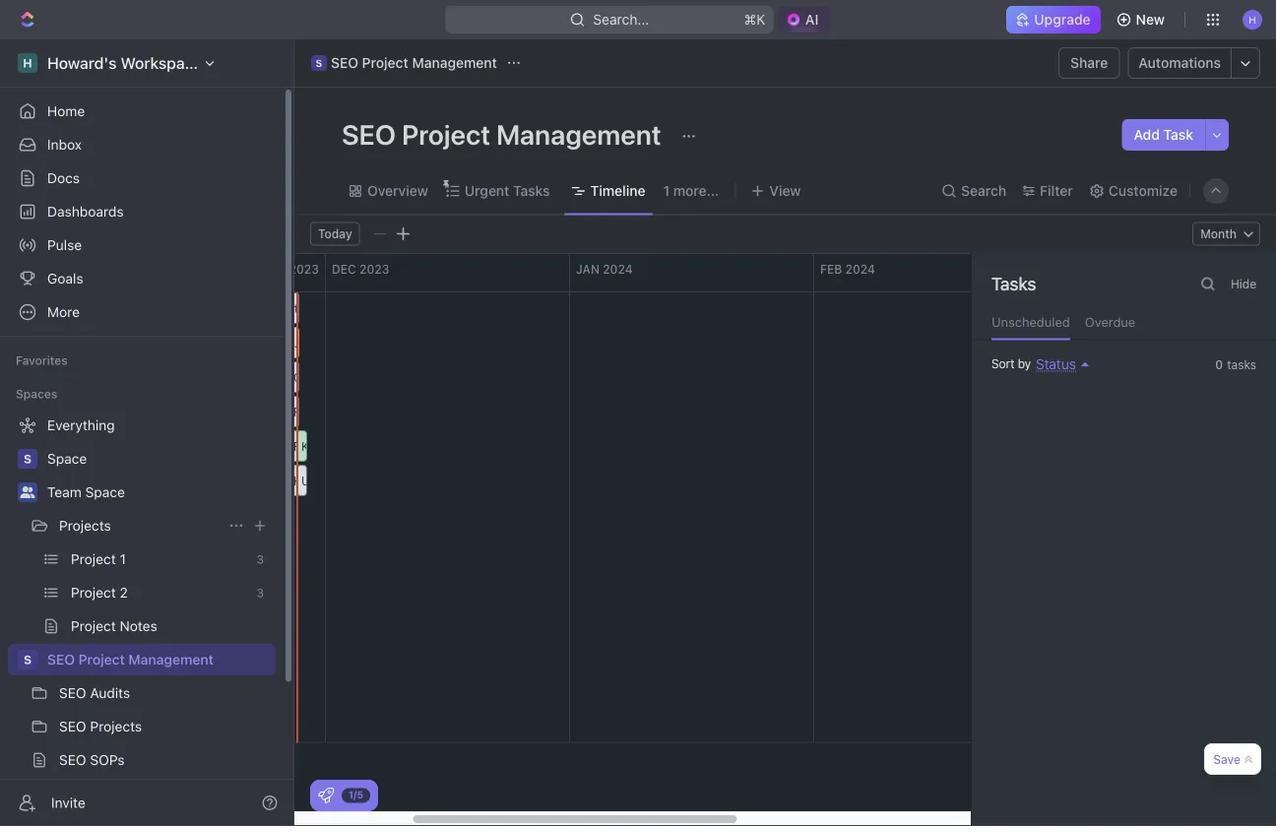 Task type: describe. For each thing, give the bounding box(es) containing it.
h inside sidebar navigation
[[23, 56, 32, 70]]

new
[[1136, 11, 1165, 28]]

sort by
[[992, 357, 1031, 371]]

team space link
[[47, 477, 272, 508]]

3 for 1
[[257, 553, 264, 566]]

month button
[[1193, 222, 1261, 246]]

month
[[1201, 227, 1237, 241]]

1 vertical spatial management
[[496, 118, 662, 150]]

view button
[[744, 177, 808, 205]]

search...
[[593, 11, 649, 28]]

seo for seo sops link
[[59, 752, 86, 768]]

1 vertical spatial projects
[[90, 719, 142, 735]]

invite
[[51, 795, 85, 811]]

0 vertical spatial seo project management, , element
[[311, 55, 327, 71]]

dashboards link
[[8, 196, 276, 228]]

seo for the seo project management 'link'
[[47, 652, 75, 668]]

2023 for dec 2023
[[360, 262, 389, 275]]

hide button
[[1225, 272, 1263, 296]]

add
[[1134, 127, 1160, 143]]

2024 for feb 2024
[[846, 262, 876, 275]]

3 for 2
[[257, 586, 264, 600]]

by
[[1018, 357, 1031, 371]]

seo projects link
[[59, 711, 272, 743]]

filter button
[[1017, 177, 1079, 205]]

s for seo project management
[[24, 653, 32, 667]]

2
[[120, 585, 128, 601]]

project notes
[[71, 618, 157, 634]]

favorites
[[16, 354, 68, 367]]

urgent
[[465, 183, 510, 199]]

month button
[[1193, 222, 1261, 246]]

overdue
[[1085, 315, 1136, 330]]

team space
[[47, 484, 125, 500]]

0 vertical spatial seo project management
[[342, 118, 667, 150]]

2024 for jan 2024
[[603, 262, 633, 275]]

seo for seo projects link
[[59, 719, 86, 735]]

today button
[[310, 222, 360, 246]]

project 1 link
[[71, 544, 249, 575]]

overview
[[367, 183, 428, 199]]

upgrade
[[1035, 11, 1091, 28]]

hide
[[1231, 277, 1257, 291]]

nov 2023
[[260, 262, 319, 275]]

h button
[[1237, 4, 1269, 35]]

2023 for nov 2023
[[289, 262, 319, 275]]

tasks
[[1228, 358, 1257, 372]]

1 vertical spatial tasks
[[992, 273, 1037, 295]]

⌘k
[[744, 11, 766, 28]]

dec 2023
[[332, 262, 389, 275]]

s for space
[[24, 452, 32, 466]]

seo audits link
[[59, 678, 272, 709]]

timeline
[[591, 183, 646, 199]]

urgent tasks link
[[461, 177, 550, 205]]

started
[[110, 786, 157, 802]]

search button
[[936, 177, 1013, 205]]

user group image
[[20, 487, 35, 498]]

jan 2024
[[576, 262, 633, 275]]

spaces
[[16, 387, 58, 401]]

projects link
[[59, 510, 221, 542]]

docs
[[47, 170, 80, 186]]

notes
[[120, 618, 157, 634]]

project notes link
[[71, 611, 272, 642]]

onboarding checklist button element
[[318, 788, 334, 804]]

dec
[[332, 262, 356, 275]]

goals
[[47, 270, 83, 287]]

seo projects
[[59, 719, 142, 735]]

1 more... button
[[657, 177, 726, 205]]

home link
[[8, 96, 276, 127]]

s inside the "s seo project management"
[[316, 57, 323, 68]]

customize
[[1109, 183, 1178, 199]]

search
[[961, 183, 1007, 199]]

ai
[[806, 11, 819, 28]]

docs link
[[8, 163, 276, 194]]



Task type: locate. For each thing, give the bounding box(es) containing it.
1 horizontal spatial 1
[[663, 183, 670, 199]]

seo sops link
[[59, 745, 272, 776]]

1 horizontal spatial tasks
[[992, 273, 1037, 295]]

1 2023 from the left
[[289, 262, 319, 275]]

0 horizontal spatial seo project management
[[47, 652, 214, 668]]

unscheduled
[[992, 315, 1071, 330]]

2 3 from the top
[[257, 586, 264, 600]]

0 horizontal spatial tasks
[[513, 183, 550, 199]]

tree containing everything
[[8, 410, 276, 826]]

1 horizontal spatial 2024
[[846, 262, 876, 275]]

2 vertical spatial s
[[24, 653, 32, 667]]

1
[[663, 183, 670, 199], [120, 551, 126, 567]]

0 vertical spatial space
[[47, 451, 87, 467]]

project 2
[[71, 585, 128, 601]]

space up team
[[47, 451, 87, 467]]

everything link
[[8, 410, 272, 441]]

1 vertical spatial s
[[24, 452, 32, 466]]

filter
[[1040, 183, 1074, 199]]

s inside space, , element
[[24, 452, 32, 466]]

automations
[[1139, 55, 1221, 71]]

space right team
[[85, 484, 125, 500]]

onboarding checklist button image
[[318, 788, 334, 804]]

2024 right jan
[[603, 262, 633, 275]]

jan
[[576, 262, 600, 275]]

getting started guide
[[59, 786, 198, 802]]

tasks
[[513, 183, 550, 199], [992, 273, 1037, 295]]

nov
[[260, 262, 286, 275]]

more
[[47, 304, 80, 320]]

2 2023 from the left
[[360, 262, 389, 275]]

customize button
[[1083, 177, 1184, 205]]

team
[[47, 484, 82, 500]]

1 vertical spatial h
[[23, 56, 32, 70]]

2024
[[603, 262, 633, 275], [846, 262, 876, 275]]

space, , element
[[18, 449, 37, 469]]

automations button
[[1129, 48, 1231, 78]]

1 vertical spatial seo project management
[[47, 652, 214, 668]]

seo inside 'link'
[[47, 652, 75, 668]]

seo project management up urgent tasks
[[342, 118, 667, 150]]

project inside 'link'
[[78, 652, 125, 668]]

sort
[[992, 357, 1015, 371]]

s seo project management
[[316, 55, 497, 71]]

project 1
[[71, 551, 126, 567]]

0 vertical spatial s
[[316, 57, 323, 68]]

add task button
[[1122, 119, 1206, 151]]

tree
[[8, 410, 276, 826]]

management
[[412, 55, 497, 71], [496, 118, 662, 150], [129, 652, 214, 668]]

today
[[318, 227, 352, 241]]

tree inside sidebar navigation
[[8, 410, 276, 826]]

1 vertical spatial space
[[85, 484, 125, 500]]

1/5
[[349, 790, 363, 801]]

view
[[770, 183, 801, 199]]

getting started guide link
[[59, 778, 272, 810]]

seo project management, , element
[[311, 55, 327, 71], [18, 650, 37, 670]]

0 vertical spatial h
[[1249, 14, 1257, 25]]

new button
[[1109, 4, 1177, 35]]

1 horizontal spatial 2023
[[360, 262, 389, 275]]

task
[[1164, 127, 1194, 143]]

project
[[362, 55, 409, 71], [402, 118, 491, 150], [71, 551, 116, 567], [71, 585, 116, 601], [71, 618, 116, 634], [78, 652, 125, 668]]

pulse
[[47, 237, 82, 253]]

more...
[[674, 183, 720, 199]]

h inside dropdown button
[[1249, 14, 1257, 25]]

2024 right feb
[[846, 262, 876, 275]]

1 inside tree
[[120, 551, 126, 567]]

sidebar navigation
[[0, 39, 298, 826]]

audits
[[90, 685, 130, 701]]

howard's
[[47, 54, 117, 72]]

0 vertical spatial 3
[[257, 553, 264, 566]]

timeline link
[[587, 177, 646, 205]]

upgrade link
[[1007, 6, 1101, 33]]

projects down team space
[[59, 518, 111, 534]]

2023
[[289, 262, 319, 275], [360, 262, 389, 275]]

1 2024 from the left
[[603, 262, 633, 275]]

ai button
[[778, 6, 831, 33]]

howard's workspace
[[47, 54, 202, 72]]

1 horizontal spatial h
[[1249, 14, 1257, 25]]

1 horizontal spatial seo project management
[[342, 118, 667, 150]]

overview link
[[363, 177, 428, 205]]

0 vertical spatial management
[[412, 55, 497, 71]]

0 vertical spatial projects
[[59, 518, 111, 534]]

workspace
[[121, 54, 202, 72]]

1 3 from the top
[[257, 553, 264, 566]]

seo sops
[[59, 752, 125, 768]]

seo audits
[[59, 685, 130, 701]]

1 left more... at top right
[[663, 183, 670, 199]]

urgent tasks
[[465, 183, 550, 199]]

space link
[[47, 443, 272, 475]]

status
[[1036, 356, 1077, 372]]

getting
[[59, 786, 106, 802]]

0 horizontal spatial seo project management, , element
[[18, 650, 37, 670]]

everything
[[47, 417, 115, 433]]

share button
[[1059, 47, 1120, 79]]

status button
[[1031, 356, 1077, 372]]

0 horizontal spatial 1
[[120, 551, 126, 567]]

h
[[1249, 14, 1257, 25], [23, 56, 32, 70]]

0 vertical spatial 1
[[663, 183, 670, 199]]

0 vertical spatial tasks
[[513, 183, 550, 199]]

howard's workspace, , element
[[18, 53, 37, 73]]

s
[[316, 57, 323, 68], [24, 452, 32, 466], [24, 653, 32, 667]]

0 horizontal spatial 2024
[[603, 262, 633, 275]]

2 2024 from the left
[[846, 262, 876, 275]]

inbox
[[47, 136, 82, 153]]

more button
[[8, 297, 276, 328]]

home
[[47, 103, 85, 119]]

0 horizontal spatial 2023
[[289, 262, 319, 275]]

seo project management down notes
[[47, 652, 214, 668]]

sops
[[90, 752, 125, 768]]

0 tasks
[[1216, 358, 1257, 372]]

seo project management inside 'link'
[[47, 652, 214, 668]]

seo
[[331, 55, 359, 71], [342, 118, 396, 150], [47, 652, 75, 668], [59, 685, 86, 701], [59, 719, 86, 735], [59, 752, 86, 768]]

feb
[[821, 262, 843, 275]]

0 horizontal spatial h
[[23, 56, 32, 70]]

tasks up unscheduled on the right top
[[992, 273, 1037, 295]]

1 vertical spatial 1
[[120, 551, 126, 567]]

0
[[1216, 358, 1224, 372]]

1 more...
[[663, 183, 720, 199]]

1 vertical spatial 3
[[257, 586, 264, 600]]

1 inside 'dropdown button'
[[663, 183, 670, 199]]

seo project management
[[342, 118, 667, 150], [47, 652, 214, 668]]

pulse link
[[8, 230, 276, 261]]

inbox link
[[8, 129, 276, 161]]

1 up '2'
[[120, 551, 126, 567]]

project 2 link
[[71, 577, 249, 609]]

2023 right nov
[[289, 262, 319, 275]]

1 vertical spatial seo project management, , element
[[18, 650, 37, 670]]

2 vertical spatial management
[[129, 652, 214, 668]]

1 horizontal spatial seo project management, , element
[[311, 55, 327, 71]]

management inside 'link'
[[129, 652, 214, 668]]

seo for seo audits link
[[59, 685, 86, 701]]

add task
[[1134, 127, 1194, 143]]

2023 right dec
[[360, 262, 389, 275]]

goals link
[[8, 263, 276, 295]]

favorites button
[[8, 349, 76, 372]]

s inside seo project management, , element
[[24, 653, 32, 667]]

tasks right urgent
[[513, 183, 550, 199]]

share
[[1071, 55, 1109, 71]]

projects down audits
[[90, 719, 142, 735]]

save
[[1214, 753, 1241, 766]]



Task type: vqa. For each thing, say whether or not it's contained in the screenshot.
text field
no



